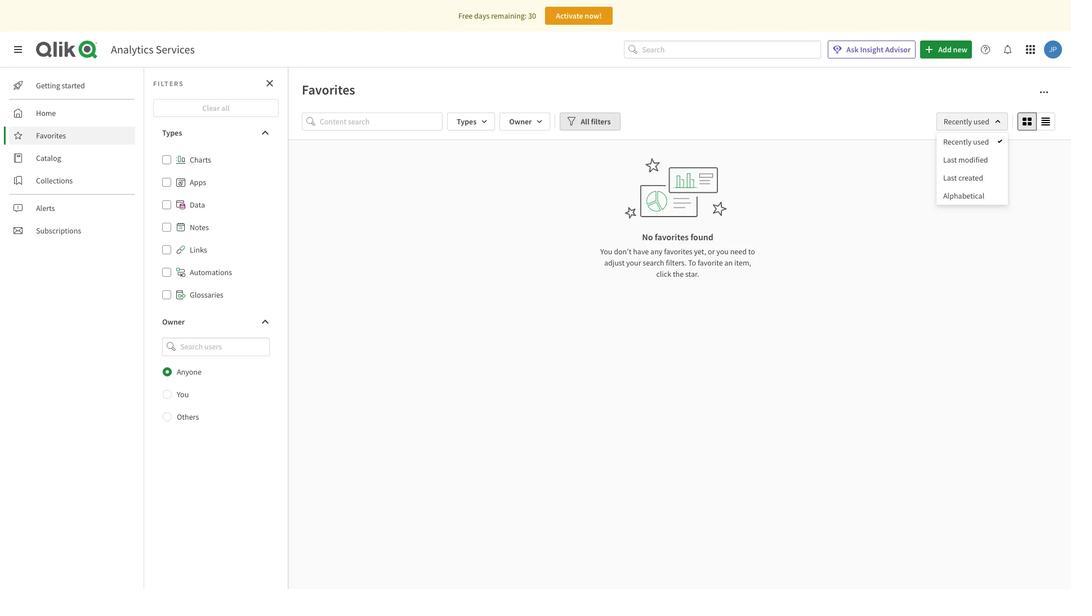 Task type: vqa. For each thing, say whether or not it's contained in the screenshot.
the topmost Recently
yes



Task type: describe. For each thing, give the bounding box(es) containing it.
filters
[[591, 117, 611, 127]]

owner
[[162, 317, 185, 327]]

no favorites found you don't have any favorites yet, or you need to adjust your search filters. to favorite an item, click the star.
[[601, 232, 755, 279]]

recently used option
[[937, 133, 1008, 151]]

Content search text field
[[320, 113, 443, 131]]

analytics services element
[[111, 42, 195, 56]]

searchbar element
[[624, 40, 822, 59]]

alerts link
[[9, 199, 135, 217]]

free days remaining: 30
[[459, 11, 536, 21]]

1 horizontal spatial favorites
[[302, 81, 355, 99]]

1 vertical spatial favorites
[[664, 247, 693, 257]]

recently used for recently used option
[[944, 137, 989, 147]]

automations
[[190, 268, 232, 278]]

recently for recently used field
[[944, 117, 972, 127]]

all filters button
[[560, 113, 621, 131]]

home link
[[9, 104, 135, 122]]

filters.
[[666, 258, 687, 268]]

activate now!
[[556, 11, 602, 21]]

have
[[633, 247, 649, 257]]

last modified
[[944, 155, 988, 165]]

filters region
[[0, 0, 1072, 590]]

last created option
[[937, 169, 1008, 187]]

or
[[708, 247, 715, 257]]

home
[[36, 108, 56, 118]]

30
[[528, 11, 536, 21]]

last for last modified
[[944, 155, 957, 165]]

navigation pane element
[[0, 72, 144, 244]]

owner button
[[153, 313, 279, 331]]

click
[[657, 269, 672, 279]]

recently for recently used option
[[944, 137, 972, 147]]

star.
[[686, 269, 699, 279]]

Recently used field
[[937, 113, 1008, 131]]

others
[[177, 412, 199, 422]]

subscriptions link
[[9, 222, 135, 240]]

types button
[[153, 124, 279, 142]]

you inside owner option group
[[177, 390, 189, 400]]

no
[[642, 232, 653, 243]]

switch view group
[[1018, 113, 1056, 131]]

the
[[673, 269, 684, 279]]

advisor
[[886, 45, 911, 55]]

any
[[651, 247, 663, 257]]

item,
[[735, 258, 752, 268]]

getting started link
[[9, 77, 135, 95]]

free
[[459, 11, 473, 21]]

apps
[[190, 177, 206, 188]]

activate
[[556, 11, 583, 21]]

ask
[[847, 45, 859, 55]]

alerts
[[36, 203, 55, 214]]

catalog link
[[9, 149, 135, 167]]

you inside no favorites found you don't have any favorites yet, or you need to adjust your search filters. to favorite an item, click the star.
[[601, 247, 613, 257]]

activate now! link
[[545, 7, 613, 25]]

collections
[[36, 176, 73, 186]]

types
[[162, 128, 182, 138]]

glossaries
[[190, 290, 223, 300]]

yet,
[[694, 247, 707, 257]]



Task type: locate. For each thing, give the bounding box(es) containing it.
recently used up recently used option
[[944, 117, 990, 127]]

now!
[[585, 11, 602, 21]]

charts
[[190, 155, 211, 165]]

list box
[[937, 133, 1008, 205]]

getting started
[[36, 81, 85, 91]]

0 horizontal spatial you
[[177, 390, 189, 400]]

1 vertical spatial recently
[[944, 137, 972, 147]]

favorites inside navigation pane 'element'
[[36, 131, 66, 141]]

list box inside filters region
[[937, 133, 1008, 205]]

alphabetical option
[[937, 187, 1008, 205]]

recently inside option
[[944, 137, 972, 147]]

an
[[725, 258, 733, 268]]

favorites
[[302, 81, 355, 99], [36, 131, 66, 141]]

collections link
[[9, 172, 135, 190]]

favorites link
[[9, 127, 135, 145]]

Search text field
[[642, 40, 822, 59]]

favorites
[[655, 232, 689, 243], [664, 247, 693, 257]]

0 vertical spatial favorites
[[655, 232, 689, 243]]

days
[[474, 11, 490, 21]]

used inside field
[[974, 117, 990, 127]]

close sidebar menu image
[[14, 45, 23, 54]]

0 vertical spatial last
[[944, 155, 957, 165]]

used
[[974, 117, 990, 127], [974, 137, 989, 147]]

last for last created
[[944, 173, 957, 183]]

recently
[[944, 117, 972, 127], [944, 137, 972, 147]]

you up others
[[177, 390, 189, 400]]

your
[[626, 258, 641, 268]]

recently inside field
[[944, 117, 972, 127]]

ask insight advisor button
[[828, 41, 916, 59]]

2 recently used from the top
[[944, 137, 989, 147]]

ask insight advisor
[[847, 45, 911, 55]]

recently used
[[944, 117, 990, 127], [944, 137, 989, 147]]

modified
[[959, 155, 988, 165]]

2 last from the top
[[944, 173, 957, 183]]

recently used up the last modified at the right of page
[[944, 137, 989, 147]]

all
[[581, 117, 590, 127]]

recently used inside field
[[944, 117, 990, 127]]

found
[[691, 232, 714, 243]]

1 vertical spatial you
[[177, 390, 189, 400]]

2 used from the top
[[974, 137, 989, 147]]

1 used from the top
[[974, 117, 990, 127]]

1 vertical spatial recently used
[[944, 137, 989, 147]]

alphabetical
[[944, 191, 985, 201]]

used inside option
[[974, 137, 989, 147]]

favorite
[[698, 258, 723, 268]]

last modified option
[[937, 151, 1008, 169]]

recently up recently used option
[[944, 117, 972, 127]]

used up recently used option
[[974, 117, 990, 127]]

1 recently from the top
[[944, 117, 972, 127]]

0 vertical spatial used
[[974, 117, 990, 127]]

all filters
[[581, 117, 611, 127]]

started
[[62, 81, 85, 91]]

list box containing recently used
[[937, 133, 1008, 205]]

recently up the last modified at the right of page
[[944, 137, 972, 147]]

data
[[190, 200, 205, 210]]

getting
[[36, 81, 60, 91]]

links
[[190, 245, 207, 255]]

last left created
[[944, 173, 957, 183]]

0 horizontal spatial favorites
[[36, 131, 66, 141]]

2 recently from the top
[[944, 137, 972, 147]]

1 vertical spatial last
[[944, 173, 957, 183]]

created
[[959, 173, 984, 183]]

1 recently used from the top
[[944, 117, 990, 127]]

0 vertical spatial recently
[[944, 117, 972, 127]]

subscriptions
[[36, 226, 81, 236]]

used up modified
[[974, 137, 989, 147]]

1 vertical spatial favorites
[[36, 131, 66, 141]]

recently used inside option
[[944, 137, 989, 147]]

analytics services
[[111, 42, 195, 56]]

search
[[643, 258, 665, 268]]

0 vertical spatial you
[[601, 247, 613, 257]]

0 vertical spatial recently used
[[944, 117, 990, 127]]

to
[[749, 247, 755, 257]]

catalog
[[36, 153, 61, 163]]

last up last created
[[944, 155, 957, 165]]

last
[[944, 155, 957, 165], [944, 173, 957, 183]]

anyone
[[177, 367, 202, 377]]

1 horizontal spatial you
[[601, 247, 613, 257]]

to
[[688, 258, 696, 268]]

remaining:
[[491, 11, 527, 21]]

you
[[717, 247, 729, 257]]

1 last from the top
[[944, 155, 957, 165]]

insight
[[861, 45, 884, 55]]

1 vertical spatial used
[[974, 137, 989, 147]]

you
[[601, 247, 613, 257], [177, 390, 189, 400]]

filters
[[153, 79, 184, 88]]

favorites up the filters.
[[664, 247, 693, 257]]

analytics
[[111, 42, 154, 56]]

notes
[[190, 223, 209, 233]]

used for recently used option
[[974, 137, 989, 147]]

used for recently used field
[[974, 117, 990, 127]]

don't
[[614, 247, 632, 257]]

need
[[730, 247, 747, 257]]

services
[[156, 42, 195, 56]]

favorites up the any
[[655, 232, 689, 243]]

recently used for recently used field
[[944, 117, 990, 127]]

owner option group
[[153, 361, 279, 429]]

adjust
[[604, 258, 625, 268]]

last created
[[944, 173, 984, 183]]

you up the adjust
[[601, 247, 613, 257]]

0 vertical spatial favorites
[[302, 81, 355, 99]]



